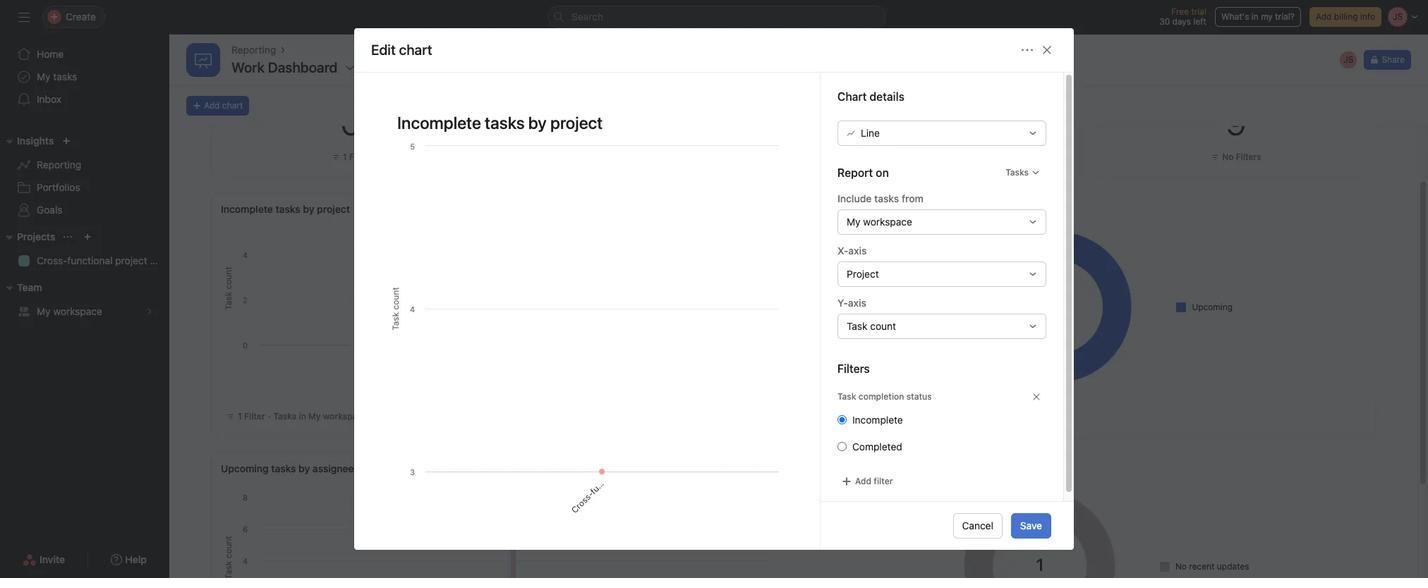Task type: locate. For each thing, give the bounding box(es) containing it.
task
[[847, 321, 867, 333], [837, 392, 856, 402]]

teams element
[[0, 275, 169, 326]]

tasks in my workspace
[[273, 411, 367, 422], [864, 411, 957, 422]]

0 vertical spatial axis
[[848, 245, 867, 257]]

filter for incomplete tasks by project
[[244, 411, 265, 422]]

2 vertical spatial add
[[855, 476, 871, 487]]

completion up completed
[[859, 392, 904, 402]]

by project
[[303, 203, 350, 215]]

x-
[[837, 245, 848, 257]]

1 vertical spatial incomplete
[[852, 414, 903, 426]]

1 vertical spatial reporting
[[37, 159, 81, 171]]

0 horizontal spatial add
[[204, 100, 220, 111]]

0 horizontal spatial 0 button
[[341, 103, 361, 143]]

2 tasks in my workspace from the left
[[864, 411, 957, 422]]

axis up task count
[[848, 297, 866, 309]]

1 horizontal spatial upcoming
[[1192, 302, 1233, 312]]

0 horizontal spatial 1 filter
[[238, 411, 265, 422]]

axis up 'project' at the top of page
[[848, 245, 867, 257]]

workspace inside dropdown button
[[863, 216, 912, 228]]

0 vertical spatial upcoming
[[1192, 302, 1233, 312]]

1 filter for incomplete tasks by project
[[238, 411, 265, 422]]

1 horizontal spatial 1
[[343, 152, 347, 162]]

0 horizontal spatial in
[[299, 411, 306, 422]]

no left the recent
[[1175, 561, 1187, 572]]

projects
[[17, 231, 55, 243], [811, 463, 849, 475]]

1 vertical spatial completion
[[859, 392, 904, 402]]

filter for tasks by completion status this month
[[834, 411, 855, 422]]

add for add filter
[[855, 476, 871, 487]]

0 vertical spatial reporting
[[231, 44, 276, 56]]

0 horizontal spatial 1
[[238, 411, 242, 422]]

1 horizontal spatial incomplete
[[852, 414, 903, 426]]

1 horizontal spatial reporting link
[[231, 42, 276, 58]]

1 filter
[[343, 152, 370, 162], [238, 411, 265, 422], [828, 411, 855, 422]]

add filter button
[[837, 472, 896, 492]]

workspace down tasks by completion status this month
[[863, 216, 912, 228]]

add down projects by project status
[[855, 476, 871, 487]]

1 horizontal spatial in
[[889, 411, 896, 422]]

2 0 from the left
[[931, 103, 951, 143]]

free trial 30 days left
[[1159, 6, 1206, 27]]

0 horizontal spatial tasks in my workspace
[[273, 411, 367, 422]]

my workspace down include tasks from
[[847, 216, 912, 228]]

completion down the report on
[[854, 203, 906, 215]]

in for tasks by completion status this month
[[889, 411, 896, 422]]

0 horizontal spatial reporting link
[[8, 154, 161, 176]]

1 vertical spatial status
[[906, 392, 932, 402]]

in
[[1251, 11, 1259, 22], [299, 411, 306, 422], [889, 411, 896, 422]]

axis
[[848, 245, 867, 257], [848, 297, 866, 309]]

my down team
[[37, 305, 50, 317]]

my workspace inside dropdown button
[[847, 216, 912, 228]]

1 filter inside button
[[343, 152, 370, 162]]

cross-
[[37, 255, 67, 267]]

add
[[1316, 11, 1332, 22], [204, 100, 220, 111], [855, 476, 871, 487]]

upcoming tasks by assignee this week
[[221, 463, 401, 475]]

y-axis
[[837, 297, 866, 309]]

completion
[[854, 203, 906, 215], [859, 392, 904, 402]]

1 horizontal spatial filter
[[349, 152, 370, 162]]

reporting
[[231, 44, 276, 56], [37, 159, 81, 171]]

projects up cross-
[[17, 231, 55, 243]]

project status
[[866, 463, 931, 475]]

by left assignee
[[299, 463, 310, 475]]

save
[[1020, 520, 1042, 532]]

free
[[1171, 6, 1189, 17]]

goals
[[37, 204, 62, 216]]

my down include
[[847, 216, 860, 228]]

axis for x-
[[848, 245, 867, 257]]

incomplete for incomplete
[[852, 414, 903, 426]]

0 horizontal spatial filter
[[244, 411, 265, 422]]

Incomplete radio
[[837, 416, 847, 425]]

tasks in my workspace for completion
[[864, 411, 957, 422]]

0 vertical spatial projects
[[17, 231, 55, 243]]

tasks left from
[[874, 193, 899, 205]]

1 0 from the left
[[341, 103, 361, 143]]

reporting link up portfolios
[[8, 154, 161, 176]]

home link
[[8, 43, 161, 66]]

axis for y-
[[848, 297, 866, 309]]

30
[[1159, 16, 1170, 27]]

tasks
[[1006, 167, 1029, 178], [811, 203, 837, 215], [273, 411, 297, 422], [864, 411, 887, 422]]

add billing info
[[1316, 11, 1375, 22]]

my down task completion status
[[899, 411, 911, 422]]

tasks
[[53, 71, 77, 83], [874, 193, 899, 205], [276, 203, 300, 215], [271, 463, 296, 475]]

add inside button
[[1316, 11, 1332, 22]]

my workspace
[[847, 216, 912, 228], [37, 305, 102, 317]]

0 horizontal spatial incomplete
[[221, 203, 273, 215]]

report image
[[195, 52, 212, 68]]

js button
[[1339, 50, 1358, 70]]

projects inside dropdown button
[[17, 231, 55, 243]]

0 vertical spatial add
[[1316, 11, 1332, 22]]

2 horizontal spatial in
[[1251, 11, 1259, 22]]

workspace
[[863, 216, 912, 228], [53, 305, 102, 317], [323, 411, 367, 422], [913, 411, 957, 422]]

1 for tasks by completion status this month
[[828, 411, 832, 422]]

task inside dropdown button
[[847, 321, 867, 333]]

tasks inside the global element
[[53, 71, 77, 83]]

0 horizontal spatial no
[[1175, 561, 1187, 572]]

add for add billing info
[[1316, 11, 1332, 22]]

1 horizontal spatial add
[[855, 476, 871, 487]]

filter
[[349, 152, 370, 162], [244, 411, 265, 422], [834, 411, 855, 422]]

incomplete
[[221, 203, 273, 215], [852, 414, 903, 426]]

filters inside "button"
[[1236, 152, 1261, 162]]

chart details
[[837, 91, 904, 103]]

my workspace inside "link"
[[37, 305, 102, 317]]

2 horizontal spatial by
[[852, 463, 863, 475]]

0 button
[[341, 103, 361, 143], [931, 103, 951, 143]]

add filter
[[855, 476, 893, 487]]

my inside "link"
[[37, 305, 50, 317]]

reporting link up work dashboard
[[231, 42, 276, 58]]

add inside button
[[204, 100, 220, 111]]

invite
[[40, 554, 65, 566]]

filters up task completion status
[[837, 363, 870, 376]]

projects down completed 'option' at the bottom right of the page
[[811, 463, 849, 475]]

upcoming
[[1192, 302, 1233, 312], [221, 463, 269, 475]]

1
[[343, 152, 347, 162], [238, 411, 242, 422], [828, 411, 832, 422]]

0 vertical spatial incomplete
[[221, 203, 273, 215]]

0 vertical spatial no
[[1222, 152, 1234, 162]]

1 horizontal spatial by
[[840, 203, 851, 215]]

task up the 'incomplete' option
[[837, 392, 856, 402]]

tasks in my workspace down task completion status
[[864, 411, 957, 422]]

cancel button
[[953, 514, 1003, 539]]

1 vertical spatial filters
[[837, 363, 870, 376]]

1 horizontal spatial 0 button
[[931, 103, 951, 143]]

0 for second "0" button from right
[[341, 103, 361, 143]]

add inside dropdown button
[[855, 476, 871, 487]]

0 vertical spatial filters
[[1236, 152, 1261, 162]]

1 vertical spatial upcoming
[[221, 463, 269, 475]]

functional
[[67, 255, 113, 267]]

reporting up portfolios
[[37, 159, 81, 171]]

my workspace down team
[[37, 305, 102, 317]]

tasks by completion status this month
[[811, 203, 990, 215]]

2 0 button from the left
[[931, 103, 951, 143]]

add left billing
[[1316, 11, 1332, 22]]

close image
[[1041, 45, 1053, 56]]

1 vertical spatial axis
[[848, 297, 866, 309]]

0 horizontal spatial reporting
[[37, 159, 81, 171]]

cross-functional project plan link
[[8, 250, 169, 272]]

invite button
[[13, 547, 74, 573]]

1 vertical spatial add
[[204, 100, 220, 111]]

in up 'upcoming tasks by assignee this week'
[[299, 411, 306, 422]]

2 horizontal spatial add
[[1316, 11, 1332, 22]]

reporting up work dashboard
[[231, 44, 276, 56]]

in down task completion status
[[889, 411, 896, 422]]

tasks left by project
[[276, 203, 300, 215]]

0 vertical spatial task
[[847, 321, 867, 333]]

project button
[[837, 262, 1046, 287]]

2 horizontal spatial 1 filter
[[828, 411, 855, 422]]

reporting link
[[231, 42, 276, 58], [8, 154, 161, 176]]

reporting inside insights element
[[37, 159, 81, 171]]

0
[[341, 103, 361, 143], [931, 103, 951, 143]]

1 vertical spatial my workspace
[[37, 305, 102, 317]]

tasks in my workspace for by project
[[273, 411, 367, 422]]

1 horizontal spatial reporting
[[231, 44, 276, 56]]

0 vertical spatial reporting link
[[231, 42, 276, 58]]

2 horizontal spatial filter
[[834, 411, 855, 422]]

hide sidebar image
[[18, 11, 30, 23]]

portfolios
[[37, 181, 80, 193]]

1 vertical spatial no
[[1175, 561, 1187, 572]]

tasks left assignee
[[271, 463, 296, 475]]

1 horizontal spatial filters
[[1236, 152, 1261, 162]]

by up 'add filter'
[[852, 463, 863, 475]]

no recent updates
[[1175, 561, 1249, 572]]

1 horizontal spatial projects
[[811, 463, 849, 475]]

a button to remove the filter image
[[1032, 393, 1041, 402]]

count
[[870, 321, 896, 333]]

0 horizontal spatial my workspace
[[37, 305, 102, 317]]

workspace down cross-functional project plan link on the top left of page
[[53, 305, 102, 317]]

1 horizontal spatial 1 filter
[[343, 152, 370, 162]]

no down 9 button
[[1222, 152, 1234, 162]]

my up 'inbox'
[[37, 71, 50, 83]]

1 horizontal spatial no
[[1222, 152, 1234, 162]]

more actions image
[[1022, 45, 1033, 56]]

in left my
[[1251, 11, 1259, 22]]

0 vertical spatial my workspace
[[847, 216, 912, 228]]

0 horizontal spatial upcoming
[[221, 463, 269, 475]]

no inside "button"
[[1222, 152, 1234, 162]]

1 tasks in my workspace from the left
[[273, 411, 367, 422]]

1 0 button from the left
[[341, 103, 361, 143]]

filters down 9 button
[[1236, 152, 1261, 162]]

2 horizontal spatial 1
[[828, 411, 832, 422]]

9 button
[[1226, 103, 1246, 143]]

completed
[[852, 441, 902, 453]]

tasks for upcoming
[[271, 463, 296, 475]]

add left chart
[[204, 100, 220, 111]]

by down the report on
[[840, 203, 851, 215]]

1 horizontal spatial tasks in my workspace
[[864, 411, 957, 422]]

task completion status
[[837, 392, 932, 402]]

1 horizontal spatial 0
[[931, 103, 951, 143]]

plan
[[150, 255, 169, 267]]

1 filter button
[[328, 150, 374, 164]]

task down y-axis
[[847, 321, 867, 333]]

1 vertical spatial reporting link
[[8, 154, 161, 176]]

save button
[[1011, 514, 1051, 539]]

projects element
[[0, 224, 169, 275]]

cancel
[[962, 520, 993, 532]]

1 vertical spatial task
[[837, 392, 856, 402]]

filters
[[1236, 152, 1261, 162], [837, 363, 870, 376]]

1 vertical spatial projects
[[811, 463, 849, 475]]

my tasks
[[37, 71, 77, 83]]

0 vertical spatial completion
[[854, 203, 906, 215]]

1 horizontal spatial my workspace
[[847, 216, 912, 228]]

by
[[840, 203, 851, 215], [299, 463, 310, 475], [852, 463, 863, 475]]

tasks down home
[[53, 71, 77, 83]]

portfolios link
[[8, 176, 161, 199]]

status
[[909, 203, 938, 215], [906, 392, 932, 402]]

recent
[[1189, 561, 1215, 572]]

incomplete for incomplete tasks by project
[[221, 203, 273, 215]]

0 horizontal spatial projects
[[17, 231, 55, 243]]

0 horizontal spatial 0
[[341, 103, 361, 143]]

no filters
[[1222, 152, 1261, 162]]

project
[[847, 268, 879, 280]]

task for task count
[[847, 321, 867, 333]]

tasks in my workspace up 'upcoming tasks by assignee this week'
[[273, 411, 367, 422]]



Task type: describe. For each thing, give the bounding box(es) containing it.
info
[[1360, 11, 1375, 22]]

0 vertical spatial status
[[909, 203, 938, 215]]

left
[[1193, 16, 1206, 27]]

0 horizontal spatial by
[[299, 463, 310, 475]]

tasks button
[[999, 163, 1046, 183]]

projects for projects by project status
[[811, 463, 849, 475]]

cross-functional project plan
[[37, 255, 169, 267]]

add chart
[[204, 100, 243, 111]]

no for no recent updates
[[1175, 561, 1187, 572]]

include tasks from
[[837, 193, 924, 205]]

what's
[[1221, 11, 1249, 22]]

1 filter for tasks by completion status this month
[[828, 411, 855, 422]]

in inside button
[[1251, 11, 1259, 22]]

upcoming for upcoming
[[1192, 302, 1233, 312]]

search button
[[547, 6, 886, 28]]

search list box
[[547, 6, 886, 28]]

upcoming for upcoming tasks by assignee this week
[[221, 463, 269, 475]]

home
[[37, 48, 64, 60]]

workspace inside "link"
[[53, 305, 102, 317]]

no for no filters
[[1222, 152, 1234, 162]]

tasks for include
[[874, 193, 899, 205]]

edit chart
[[371, 42, 432, 58]]

chart
[[222, 100, 243, 111]]

inbox
[[37, 93, 61, 105]]

filter inside button
[[349, 152, 370, 162]]

my inside dropdown button
[[847, 216, 860, 228]]

projects by project status
[[811, 463, 931, 475]]

line
[[861, 127, 880, 139]]

Incomplete tasks by project text field
[[388, 107, 786, 139]]

trial
[[1191, 6, 1206, 17]]

what's in my trial? button
[[1215, 7, 1301, 27]]

my up 'upcoming tasks by assignee this week'
[[308, 411, 321, 422]]

what's in my trial?
[[1221, 11, 1295, 22]]

project
[[115, 255, 147, 267]]

add billing info button
[[1309, 7, 1381, 27]]

show options image
[[345, 62, 356, 73]]

line button
[[837, 121, 1046, 146]]

global element
[[0, 35, 169, 119]]

updates
[[1217, 561, 1249, 572]]

from
[[902, 193, 924, 205]]

task for task completion status
[[837, 392, 856, 402]]

insights element
[[0, 128, 169, 224]]

task count
[[847, 321, 896, 333]]

team
[[17, 282, 42, 294]]

1 for incomplete tasks by project
[[238, 411, 242, 422]]

0 for 1st "0" button from right
[[931, 103, 951, 143]]

billing
[[1334, 11, 1358, 22]]

trial?
[[1275, 11, 1295, 22]]

assignee
[[313, 463, 354, 475]]

projects for projects
[[17, 231, 55, 243]]

y-
[[837, 297, 848, 309]]

this month
[[940, 203, 990, 215]]

tasks for my
[[53, 71, 77, 83]]

add to starred image
[[364, 62, 376, 73]]

share button
[[1364, 50, 1411, 70]]

share
[[1382, 54, 1405, 65]]

report on
[[837, 167, 889, 179]]

insights
[[17, 135, 54, 147]]

days
[[1172, 16, 1191, 27]]

task count button
[[837, 314, 1046, 340]]

search
[[571, 11, 603, 23]]

my tasks link
[[8, 66, 161, 88]]

tasks for incomplete
[[276, 203, 300, 215]]

insights button
[[0, 133, 54, 150]]

my
[[1261, 11, 1273, 22]]

this week
[[357, 463, 401, 475]]

by for tasks
[[840, 203, 851, 215]]

Completed radio
[[837, 443, 847, 452]]

my inside the global element
[[37, 71, 50, 83]]

add chart button
[[186, 96, 249, 116]]

team button
[[0, 279, 42, 296]]

0 horizontal spatial filters
[[837, 363, 870, 376]]

filter
[[874, 476, 893, 487]]

9
[[1226, 103, 1246, 143]]

by for projects
[[852, 463, 863, 475]]

include
[[837, 193, 872, 205]]

js
[[1344, 54, 1354, 65]]

in for incomplete tasks by project
[[299, 411, 306, 422]]

projects button
[[0, 229, 55, 246]]

no filters button
[[1207, 150, 1265, 164]]

add for add chart
[[204, 100, 220, 111]]

inbox link
[[8, 88, 161, 111]]

tasks inside dropdown button
[[1006, 167, 1029, 178]]

1 inside button
[[343, 152, 347, 162]]

my workspace link
[[8, 301, 161, 323]]

work dashboard
[[231, 59, 338, 75]]

incomplete tasks by project
[[221, 203, 350, 215]]

workspace up assignee
[[323, 411, 367, 422]]

x-axis
[[837, 245, 867, 257]]

workspace down task completion status
[[913, 411, 957, 422]]

my workspace button
[[837, 210, 1046, 235]]

goals link
[[8, 199, 161, 222]]



Task type: vqa. For each thing, say whether or not it's contained in the screenshot.
2nd Tasks in My workspace
yes



